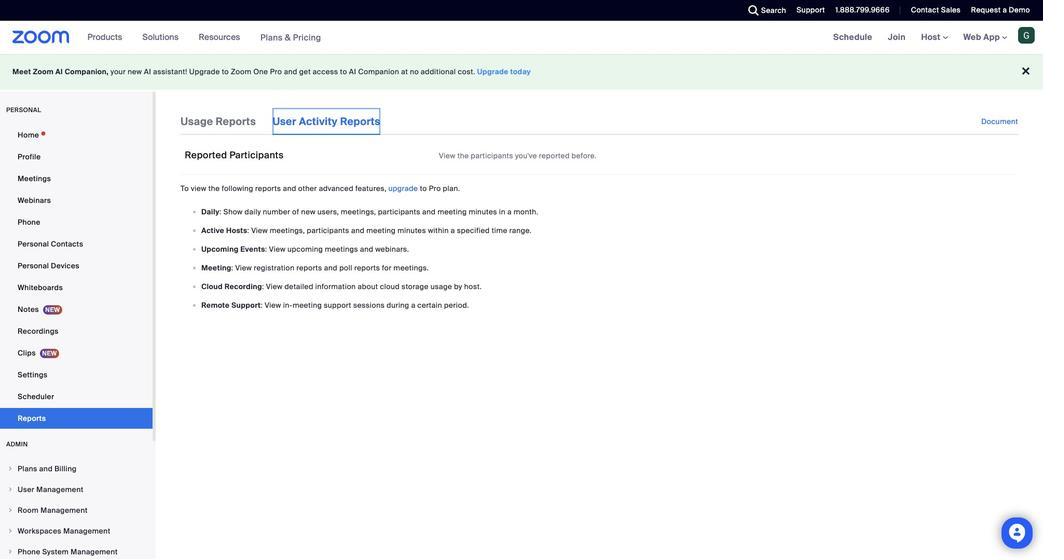 Task type: describe. For each thing, give the bounding box(es) containing it.
user management
[[18, 485, 83, 494]]

recordings
[[18, 327, 59, 336]]

whiteboards link
[[0, 277, 153, 298]]

poll
[[339, 263, 352, 272]]

following
[[222, 184, 253, 193]]

cloud recording : view detailed information about cloud storage usage by host.
[[201, 282, 482, 291]]

before.
[[572, 151, 597, 160]]

meeting : view registration reports and poll reports for meetings.
[[201, 263, 429, 272]]

0 horizontal spatial the
[[208, 184, 220, 193]]

0 horizontal spatial participants
[[307, 226, 349, 235]]

solutions
[[142, 32, 179, 43]]

2 ai from the left
[[144, 67, 151, 76]]

users,
[[318, 207, 339, 216]]

right image for plans and billing
[[7, 466, 13, 472]]

detailed
[[285, 282, 313, 291]]

contact sales
[[911, 5, 961, 15]]

room
[[18, 506, 39, 515]]

view
[[191, 184, 206, 193]]

join
[[888, 32, 906, 43]]

companion,
[[65, 67, 109, 76]]

web app button
[[964, 32, 1008, 43]]

plans and billing menu item
[[0, 459, 153, 479]]

no
[[410, 67, 419, 76]]

cost.
[[458, 67, 475, 76]]

sessions
[[353, 300, 385, 310]]

search
[[761, 6, 786, 15]]

1 ai from the left
[[55, 67, 63, 76]]

view for : view upcoming meetings and webinars.
[[269, 244, 286, 254]]

recordings link
[[0, 321, 153, 342]]

personal contacts
[[18, 239, 83, 249]]

meetings link
[[0, 168, 153, 189]]

1 horizontal spatial to
[[340, 67, 347, 76]]

and inside meet zoom ai companion, 'footer'
[[284, 67, 297, 76]]

management for room management
[[41, 506, 88, 515]]

at
[[401, 67, 408, 76]]

during
[[387, 300, 409, 310]]

remote support : view in-meeting support sessions during a certain period.
[[201, 300, 469, 310]]

notes link
[[0, 299, 153, 320]]

management for user management
[[36, 485, 83, 494]]

other
[[298, 184, 317, 193]]

view up plan.
[[439, 151, 456, 160]]

join link
[[880, 21, 914, 54]]

admin menu menu
[[0, 459, 153, 559]]

meet
[[12, 67, 31, 76]]

: left show on the top left
[[220, 207, 222, 216]]

view for : view meetings, participants and meeting minutes within a specified time range.
[[251, 226, 268, 235]]

meetings.
[[394, 263, 429, 272]]

month.
[[514, 207, 539, 216]]

by
[[454, 282, 462, 291]]

resources
[[199, 32, 240, 43]]

meetings navigation
[[826, 21, 1043, 55]]

plans and billing
[[18, 464, 77, 473]]

upgrade today link
[[477, 67, 531, 76]]

remote
[[201, 300, 230, 310]]

billing
[[55, 464, 77, 473]]

meetings
[[325, 244, 358, 254]]

search button
[[741, 0, 789, 21]]

a left demo
[[1003, 5, 1007, 15]]

1 upgrade from the left
[[189, 67, 220, 76]]

host
[[921, 32, 943, 43]]

scheduler
[[18, 392, 54, 401]]

request
[[971, 5, 1001, 15]]

profile picture image
[[1019, 27, 1035, 44]]

a right in
[[508, 207, 512, 216]]

document link
[[982, 108, 1019, 135]]

right image for workspaces management
[[7, 528, 13, 534]]

meet zoom ai companion, your new ai assistant! upgrade to zoom one pro and get access to ai companion at no additional cost. upgrade today
[[12, 67, 531, 76]]

settings
[[18, 370, 48, 379]]

storage
[[402, 282, 429, 291]]

document
[[982, 117, 1019, 126]]

your
[[111, 67, 126, 76]]

home link
[[0, 125, 153, 145]]

view for : view in-meeting support sessions during a certain period.
[[265, 300, 281, 310]]

usage reports link
[[181, 108, 256, 135]]

workspaces management
[[18, 526, 110, 536]]

1 vertical spatial participants
[[378, 207, 420, 216]]

schedule
[[834, 32, 873, 43]]

profile
[[18, 152, 41, 161]]

to
[[181, 184, 189, 193]]

and down active hosts : view meetings, participants and meeting minutes within a specified time range.
[[360, 244, 373, 254]]

personal devices link
[[0, 255, 153, 276]]

period.
[[444, 300, 469, 310]]

web
[[964, 32, 982, 43]]

features,
[[355, 184, 387, 193]]

information
[[315, 282, 356, 291]]

webinars
[[18, 196, 51, 205]]

for
[[382, 263, 392, 272]]

settings link
[[0, 364, 153, 385]]

specified
[[457, 226, 490, 235]]

upcoming
[[201, 244, 239, 254]]

usage reports
[[181, 115, 256, 128]]

phone link
[[0, 212, 153, 233]]

1 vertical spatial meetings,
[[270, 226, 305, 235]]

solutions button
[[142, 21, 183, 54]]

hosts
[[226, 226, 247, 235]]

2 upgrade from the left
[[477, 67, 509, 76]]

and left other
[[283, 184, 296, 193]]

upcoming
[[288, 244, 323, 254]]

personal for personal contacts
[[18, 239, 49, 249]]

upgrade link
[[389, 184, 418, 193]]

user for user activity reports
[[273, 115, 296, 128]]

of
[[292, 207, 299, 216]]

1 horizontal spatial pro
[[429, 184, 441, 193]]

: up recording
[[231, 263, 233, 272]]

webinars link
[[0, 190, 153, 211]]

reported participants
[[185, 149, 284, 161]]

management for workspaces management
[[63, 526, 110, 536]]

reports link
[[0, 408, 153, 429]]

0 vertical spatial meeting
[[438, 207, 467, 216]]

range.
[[510, 226, 532, 235]]

access
[[313, 67, 338, 76]]

1.888.799.9666
[[836, 5, 890, 15]]

host.
[[464, 282, 482, 291]]

tabs of report home tab list
[[181, 108, 397, 135]]

product information navigation
[[80, 21, 329, 55]]

phone for phone
[[18, 218, 40, 227]]

time
[[492, 226, 508, 235]]

phone system management
[[18, 547, 118, 556]]

events
[[240, 244, 265, 254]]



Task type: vqa. For each thing, say whether or not it's contained in the screenshot.


Task type: locate. For each thing, give the bounding box(es) containing it.
0 horizontal spatial reports
[[18, 414, 46, 423]]

1 horizontal spatial support
[[797, 5, 825, 15]]

meeting
[[201, 263, 231, 272]]

1 horizontal spatial upgrade
[[477, 67, 509, 76]]

1 horizontal spatial zoom
[[231, 67, 251, 76]]

2 horizontal spatial participants
[[471, 151, 513, 160]]

cloud
[[201, 282, 223, 291]]

within
[[428, 226, 449, 235]]

meetings
[[18, 174, 51, 183]]

0 vertical spatial new
[[128, 67, 142, 76]]

plans inside product information navigation
[[260, 32, 283, 43]]

support
[[797, 5, 825, 15], [232, 300, 261, 310]]

phone inside "menu item"
[[18, 547, 40, 556]]

reports up reported participants
[[216, 115, 256, 128]]

phone system management menu item
[[0, 542, 153, 559]]

new right your
[[128, 67, 142, 76]]

and left the billing
[[39, 464, 53, 473]]

products
[[88, 32, 122, 43]]

participants down the upgrade link
[[378, 207, 420, 216]]

1 horizontal spatial participants
[[378, 207, 420, 216]]

phone for phone system management
[[18, 547, 40, 556]]

view for : view detailed information about cloud storage usage by host.
[[266, 282, 283, 291]]

reports down upcoming events : view upcoming meetings and webinars.
[[296, 263, 322, 272]]

plans & pricing
[[260, 32, 321, 43]]

0 horizontal spatial pro
[[270, 67, 282, 76]]

phone
[[18, 218, 40, 227], [18, 547, 40, 556]]

user inside menu item
[[18, 485, 34, 494]]

1 vertical spatial minutes
[[398, 226, 426, 235]]

one
[[253, 67, 268, 76]]

schedule link
[[826, 21, 880, 54]]

number
[[263, 207, 290, 216]]

1 horizontal spatial user
[[273, 115, 296, 128]]

upgrade
[[189, 67, 220, 76], [477, 67, 509, 76]]

banner containing products
[[0, 21, 1043, 55]]

pro left plan.
[[429, 184, 441, 193]]

host button
[[921, 32, 948, 43]]

banner
[[0, 21, 1043, 55]]

user management menu item
[[0, 480, 153, 499]]

to down resources dropdown button
[[222, 67, 229, 76]]

active hosts : view meetings, participants and meeting minutes within a specified time range.
[[201, 226, 532, 235]]

1 vertical spatial pro
[[429, 184, 441, 193]]

personal up whiteboards
[[18, 261, 49, 270]]

4 right image from the top
[[7, 549, 13, 555]]

: for recording
[[262, 282, 264, 291]]

management
[[36, 485, 83, 494], [41, 506, 88, 515], [63, 526, 110, 536], [71, 547, 118, 556]]

1 horizontal spatial new
[[301, 207, 316, 216]]

reports up about
[[354, 263, 380, 272]]

to view the following reports and other advanced features, upgrade to pro plan.
[[181, 184, 460, 193]]

plans left & at the left of the page
[[260, 32, 283, 43]]

contact sales link
[[903, 0, 964, 21], [911, 5, 961, 15]]

user activity reports
[[273, 115, 381, 128]]

demo
[[1009, 5, 1030, 15]]

user for user management
[[18, 485, 34, 494]]

upgrade right cost.
[[477, 67, 509, 76]]

minutes left the within
[[398, 226, 426, 235]]

new inside meet zoom ai companion, 'footer'
[[128, 67, 142, 76]]

web app
[[964, 32, 1000, 43]]

meeting down daily : show daily number of new users, meetings, participants and meeting minutes in a month.
[[367, 226, 396, 235]]

:
[[220, 207, 222, 216], [247, 226, 249, 235], [265, 244, 267, 254], [231, 263, 233, 272], [262, 282, 264, 291], [261, 300, 263, 310]]

app
[[984, 32, 1000, 43]]

0 vertical spatial support
[[797, 5, 825, 15]]

personal for personal devices
[[18, 261, 49, 270]]

right image inside phone system management "menu item"
[[7, 549, 13, 555]]

3 ai from the left
[[349, 67, 356, 76]]

reports up number
[[255, 184, 281, 193]]

0 horizontal spatial to
[[222, 67, 229, 76]]

: for events
[[265, 244, 267, 254]]

phone down workspaces
[[18, 547, 40, 556]]

meetings,
[[341, 207, 376, 216], [270, 226, 305, 235]]

2 right image from the top
[[7, 486, 13, 493]]

and
[[284, 67, 297, 76], [283, 184, 296, 193], [422, 207, 436, 216], [351, 226, 365, 235], [360, 244, 373, 254], [324, 263, 337, 272], [39, 464, 53, 473]]

1 vertical spatial meeting
[[367, 226, 396, 235]]

the right the view
[[208, 184, 220, 193]]

personal inside personal contacts link
[[18, 239, 49, 249]]

0 horizontal spatial plans
[[18, 464, 37, 473]]

0 horizontal spatial reports
[[255, 184, 281, 193]]

2 phone from the top
[[18, 547, 40, 556]]

2 horizontal spatial meeting
[[438, 207, 467, 216]]

1 right image from the top
[[7, 466, 13, 472]]

meeting up the within
[[438, 207, 467, 216]]

reports right activity
[[340, 115, 381, 128]]

0 horizontal spatial user
[[18, 485, 34, 494]]

management up phone system management "menu item"
[[63, 526, 110, 536]]

: for support
[[261, 300, 263, 310]]

ai left companion,
[[55, 67, 63, 76]]

0 horizontal spatial ai
[[55, 67, 63, 76]]

management down workspaces management menu item
[[71, 547, 118, 556]]

about
[[358, 282, 378, 291]]

upcoming events : view upcoming meetings and webinars.
[[201, 244, 409, 254]]

reports for registration
[[296, 263, 322, 272]]

1 vertical spatial new
[[301, 207, 316, 216]]

1 horizontal spatial meeting
[[367, 226, 396, 235]]

phone inside personal menu menu
[[18, 218, 40, 227]]

ai left assistant!
[[144, 67, 151, 76]]

0 vertical spatial participants
[[471, 151, 513, 160]]

certain
[[418, 300, 442, 310]]

upgrade down product information navigation
[[189, 67, 220, 76]]

support down recording
[[232, 300, 261, 310]]

recording
[[225, 282, 262, 291]]

view down 'daily'
[[251, 226, 268, 235]]

personal contacts link
[[0, 234, 153, 254]]

0 vertical spatial meetings,
[[341, 207, 376, 216]]

2 horizontal spatial ai
[[349, 67, 356, 76]]

clips
[[18, 348, 36, 358]]

right image
[[7, 507, 13, 513]]

and up the within
[[422, 207, 436, 216]]

meeting down detailed
[[293, 300, 322, 310]]

0 vertical spatial personal
[[18, 239, 49, 249]]

2 vertical spatial meeting
[[293, 300, 322, 310]]

room management menu item
[[0, 500, 153, 520]]

personal up personal devices
[[18, 239, 49, 249]]

profile link
[[0, 146, 153, 167]]

participants left 'you've'
[[471, 151, 513, 160]]

new right of
[[301, 207, 316, 216]]

reports for following
[[255, 184, 281, 193]]

2 horizontal spatial reports
[[340, 115, 381, 128]]

1 horizontal spatial minutes
[[469, 207, 497, 216]]

participants down users,
[[307, 226, 349, 235]]

room management
[[18, 506, 88, 515]]

to right the upgrade link
[[420, 184, 427, 193]]

to right access
[[340, 67, 347, 76]]

usage
[[181, 115, 213, 128]]

you've
[[515, 151, 537, 160]]

the up plan.
[[458, 151, 469, 160]]

1 personal from the top
[[18, 239, 49, 249]]

1 horizontal spatial the
[[458, 151, 469, 160]]

a right the within
[[451, 226, 455, 235]]

in-
[[283, 300, 293, 310]]

usage
[[431, 282, 452, 291]]

1 vertical spatial the
[[208, 184, 220, 193]]

support right search
[[797, 5, 825, 15]]

personal menu menu
[[0, 125, 153, 430]]

reports inside personal menu menu
[[18, 414, 46, 423]]

0 horizontal spatial support
[[232, 300, 261, 310]]

0 vertical spatial minutes
[[469, 207, 497, 216]]

1 horizontal spatial plans
[[260, 32, 283, 43]]

0 vertical spatial plans
[[260, 32, 283, 43]]

view up registration on the top left of page
[[269, 244, 286, 254]]

contacts
[[51, 239, 83, 249]]

reports down scheduler
[[18, 414, 46, 423]]

2 horizontal spatial reports
[[354, 263, 380, 272]]

0 horizontal spatial meetings,
[[270, 226, 305, 235]]

pro right "one"
[[270, 67, 282, 76]]

: down registration on the top left of page
[[262, 282, 264, 291]]

management down the billing
[[36, 485, 83, 494]]

companion
[[358, 67, 399, 76]]

daily
[[201, 207, 220, 216]]

and left get
[[284, 67, 297, 76]]

2 horizontal spatial to
[[420, 184, 427, 193]]

ai left companion
[[349, 67, 356, 76]]

participants
[[230, 149, 284, 161]]

products button
[[88, 21, 127, 54]]

user up room
[[18, 485, 34, 494]]

ai
[[55, 67, 63, 76], [144, 67, 151, 76], [349, 67, 356, 76]]

0 horizontal spatial zoom
[[33, 67, 54, 76]]

1 vertical spatial phone
[[18, 547, 40, 556]]

to
[[222, 67, 229, 76], [340, 67, 347, 76], [420, 184, 427, 193]]

management inside "menu item"
[[71, 547, 118, 556]]

reported
[[185, 149, 227, 161]]

meetings, down of
[[270, 226, 305, 235]]

0 horizontal spatial upgrade
[[189, 67, 220, 76]]

right image inside workspaces management menu item
[[7, 528, 13, 534]]

management up workspaces management
[[41, 506, 88, 515]]

plans & pricing link
[[260, 32, 321, 43], [260, 32, 321, 43]]

a right during
[[411, 300, 416, 310]]

1.888.799.9666 button
[[828, 0, 893, 21], [836, 5, 890, 15]]

1 horizontal spatial ai
[[144, 67, 151, 76]]

view the participants you've reported before.
[[439, 151, 597, 160]]

plans for plans and billing
[[18, 464, 37, 473]]

webinars.
[[375, 244, 409, 254]]

1 vertical spatial plans
[[18, 464, 37, 473]]

and inside menu item
[[39, 464, 53, 473]]

meetings, up active hosts : view meetings, participants and meeting minutes within a specified time range.
[[341, 207, 376, 216]]

zoom right "meet"
[[33, 67, 54, 76]]

and down daily : show daily number of new users, meetings, participants and meeting minutes in a month.
[[351, 226, 365, 235]]

and left poll
[[324, 263, 337, 272]]

plans inside menu item
[[18, 464, 37, 473]]

&
[[285, 32, 291, 43]]

right image for user management
[[7, 486, 13, 493]]

personal
[[18, 239, 49, 249], [18, 261, 49, 270]]

reports inside 'link'
[[216, 115, 256, 128]]

2 zoom from the left
[[231, 67, 251, 76]]

view up recording
[[235, 263, 252, 272]]

meet zoom ai companion, footer
[[0, 54, 1043, 90]]

0 horizontal spatial minutes
[[398, 226, 426, 235]]

2 personal from the top
[[18, 261, 49, 270]]

personal
[[6, 106, 41, 114]]

zoom logo image
[[12, 31, 69, 44]]

workspaces management menu item
[[0, 521, 153, 541]]

0 horizontal spatial new
[[128, 67, 142, 76]]

pro inside meet zoom ai companion, 'footer'
[[270, 67, 282, 76]]

: for hosts
[[247, 226, 249, 235]]

2 vertical spatial participants
[[307, 226, 349, 235]]

3 right image from the top
[[7, 528, 13, 534]]

personal inside personal devices "link"
[[18, 261, 49, 270]]

right image
[[7, 466, 13, 472], [7, 486, 13, 493], [7, 528, 13, 534], [7, 549, 13, 555]]

whiteboards
[[18, 283, 63, 292]]

pricing
[[293, 32, 321, 43]]

view down registration on the top left of page
[[266, 282, 283, 291]]

: left 'in-'
[[261, 300, 263, 310]]

user inside tabs of report home tab list
[[273, 115, 296, 128]]

1 vertical spatial support
[[232, 300, 261, 310]]

show
[[224, 207, 243, 216]]

pro
[[270, 67, 282, 76], [429, 184, 441, 193]]

: up events
[[247, 226, 249, 235]]

system
[[42, 547, 69, 556]]

0 vertical spatial the
[[458, 151, 469, 160]]

view left 'in-'
[[265, 300, 281, 310]]

minutes left in
[[469, 207, 497, 216]]

user left activity
[[273, 115, 296, 128]]

0 vertical spatial phone
[[18, 218, 40, 227]]

1 zoom from the left
[[33, 67, 54, 76]]

0 vertical spatial pro
[[270, 67, 282, 76]]

request a demo link
[[964, 0, 1043, 21], [971, 5, 1030, 15]]

right image for phone system management
[[7, 549, 13, 555]]

user activity reports link
[[273, 108, 381, 135]]

plans for plans & pricing
[[260, 32, 283, 43]]

plans down admin
[[18, 464, 37, 473]]

1 horizontal spatial reports
[[216, 115, 256, 128]]

right image inside plans and billing menu item
[[7, 466, 13, 472]]

0 vertical spatial user
[[273, 115, 296, 128]]

new
[[128, 67, 142, 76], [301, 207, 316, 216]]

right image inside user management menu item
[[7, 486, 13, 493]]

: up registration on the top left of page
[[265, 244, 267, 254]]

1 vertical spatial personal
[[18, 261, 49, 270]]

1 horizontal spatial reports
[[296, 263, 322, 272]]

1 phone from the top
[[18, 218, 40, 227]]

active
[[201, 226, 224, 235]]

clips link
[[0, 343, 153, 363]]

1 vertical spatial user
[[18, 485, 34, 494]]

phone down webinars
[[18, 218, 40, 227]]

registration
[[254, 263, 295, 272]]

1 horizontal spatial meetings,
[[341, 207, 376, 216]]

0 horizontal spatial meeting
[[293, 300, 322, 310]]

zoom left "one"
[[231, 67, 251, 76]]

get
[[299, 67, 311, 76]]

reports
[[255, 184, 281, 193], [296, 263, 322, 272], [354, 263, 380, 272]]



